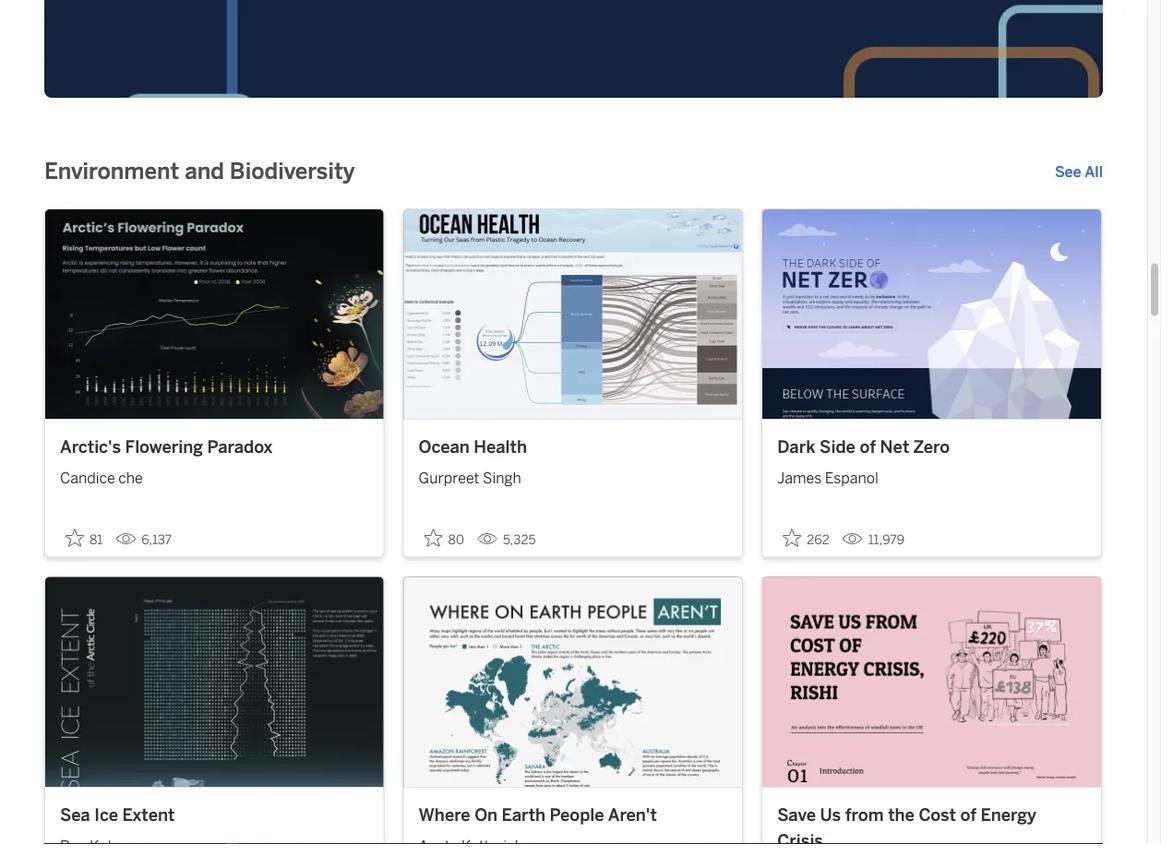 Task type: locate. For each thing, give the bounding box(es) containing it.
of
[[860, 437, 876, 457], [960, 805, 977, 826]]

0 horizontal spatial of
[[860, 437, 876, 457]]

crisis
[[778, 831, 823, 845]]

aren't
[[608, 805, 657, 826]]

dark side of net zero
[[778, 437, 950, 457]]

candice
[[60, 470, 115, 487]]

workbook thumbnail image
[[45, 209, 384, 419], [404, 209, 742, 419], [763, 209, 1101, 419], [45, 578, 384, 787], [404, 578, 742, 787], [763, 578, 1101, 787]]

see all link
[[1055, 160, 1103, 183]]

262
[[807, 533, 830, 548]]

ocean health
[[419, 437, 527, 457]]

all
[[1085, 163, 1103, 180]]

candice che
[[60, 470, 143, 487]]

gurpreet singh link
[[419, 460, 728, 490]]

environment and biodiversity
[[44, 158, 355, 184]]

james
[[778, 470, 822, 487]]

of left net
[[860, 437, 876, 457]]

save us from the cost of energy crisis link
[[778, 803, 1086, 845]]

earth
[[502, 805, 546, 826]]

people
[[550, 805, 604, 826]]

see
[[1055, 163, 1082, 180]]

zero
[[913, 437, 950, 457]]

0 vertical spatial of
[[860, 437, 876, 457]]

side
[[820, 437, 856, 457]]

Add Favorite button
[[419, 524, 470, 554]]

arctic's
[[60, 437, 121, 457]]

arctic's flowering paradox link
[[60, 435, 369, 460]]

health
[[474, 437, 527, 457]]

1 vertical spatial of
[[960, 805, 977, 826]]

save
[[778, 805, 816, 826]]

sea ice extent link
[[60, 803, 369, 828]]

sea
[[60, 805, 90, 826]]

candice che link
[[60, 460, 369, 490]]

where
[[419, 805, 470, 826]]

cost
[[919, 805, 956, 826]]

gurpreet
[[419, 470, 480, 487]]

where on earth people aren't
[[419, 805, 657, 826]]

1 horizontal spatial of
[[960, 805, 977, 826]]

energy
[[981, 805, 1037, 826]]

james espanol link
[[778, 460, 1086, 490]]

gurpreet singh
[[419, 470, 522, 487]]

the
[[888, 805, 915, 826]]

5,325
[[503, 533, 536, 548]]

of right cost
[[960, 805, 977, 826]]

sea ice extent
[[60, 805, 175, 826]]



Task type: describe. For each thing, give the bounding box(es) containing it.
james espanol
[[778, 470, 879, 487]]

dark side of net zero link
[[778, 435, 1086, 460]]

net
[[880, 437, 910, 457]]

81
[[90, 533, 103, 548]]

environment and biodiversity heading
[[44, 157, 355, 186]]

extent
[[122, 805, 175, 826]]

biodiversity
[[230, 158, 355, 184]]

singh
[[483, 470, 522, 487]]

80
[[448, 533, 464, 548]]

paradox
[[207, 437, 273, 457]]

on
[[475, 805, 498, 826]]

Add Favorite button
[[60, 524, 108, 554]]

us
[[820, 805, 841, 826]]

arctic's flowering paradox
[[60, 437, 273, 457]]

and
[[185, 158, 224, 184]]

of inside the dark side of net zero link
[[860, 437, 876, 457]]

see all environment and biodiversity element
[[1055, 160, 1103, 183]]

espanol
[[825, 470, 879, 487]]

Add Favorite button
[[778, 524, 835, 554]]

ocean health link
[[419, 435, 728, 460]]

5,325 views element
[[470, 525, 543, 555]]

ice
[[94, 805, 118, 826]]

from
[[845, 805, 884, 826]]

where on earth people aren't link
[[419, 803, 728, 828]]

6,137
[[141, 533, 172, 548]]

dark
[[778, 437, 816, 457]]

of inside save us from the cost of energy crisis
[[960, 805, 977, 826]]

11,979
[[868, 533, 905, 548]]

environment
[[44, 158, 179, 184]]

che
[[118, 470, 143, 487]]

11,979 views element
[[835, 525, 912, 555]]

save us from the cost of energy crisis
[[778, 805, 1037, 845]]

flowering
[[125, 437, 203, 457]]

ocean
[[419, 437, 470, 457]]

see all
[[1055, 163, 1103, 180]]

6,137 views element
[[108, 525, 179, 555]]



Task type: vqa. For each thing, say whether or not it's contained in the screenshot.
Events to the right
no



